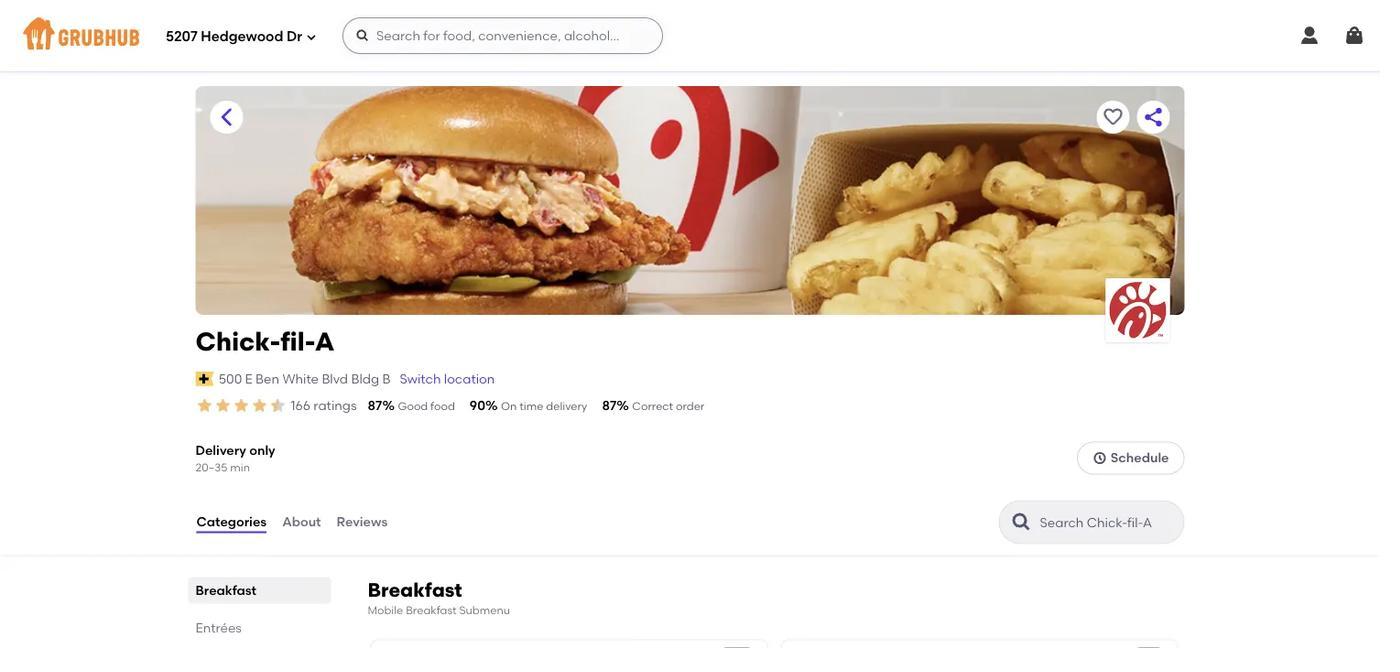 Task type: describe. For each thing, give the bounding box(es) containing it.
chick-fil-a
[[196, 327, 335, 357]]

switch location
[[400, 371, 495, 387]]

correct order
[[632, 400, 705, 413]]

500 e ben white blvd bldg b button
[[218, 369, 391, 389]]

about
[[282, 514, 321, 530]]

mobile
[[368, 604, 403, 617]]

time
[[520, 400, 544, 413]]

reviews
[[337, 514, 388, 530]]

location
[[444, 371, 495, 387]]

submenu
[[459, 604, 510, 617]]

5207
[[166, 29, 198, 45]]

breakfast tab
[[196, 581, 324, 600]]

breakfast mobile breakfast submenu
[[368, 578, 510, 617]]

hedgewood
[[201, 29, 283, 45]]

share icon image
[[1143, 106, 1165, 128]]

reviews button
[[336, 489, 389, 555]]

min
[[230, 461, 250, 474]]

food
[[431, 400, 455, 413]]

Search for food, convenience, alcohol... search field
[[343, 17, 663, 54]]

good
[[398, 400, 428, 413]]

0 horizontal spatial svg image
[[355, 28, 370, 43]]

order
[[676, 400, 705, 413]]

bldg
[[351, 371, 379, 387]]

spicy chicken biscuit image
[[1040, 641, 1177, 649]]

svg image inside schedule button
[[1093, 451, 1107, 466]]

blvd
[[322, 371, 348, 387]]

500 e ben white blvd bldg b
[[219, 371, 391, 387]]

search icon image
[[1011, 511, 1033, 533]]

subscription pass image
[[196, 372, 214, 386]]

categories
[[196, 514, 267, 530]]

ben
[[256, 371, 279, 387]]

dr
[[287, 29, 302, 45]]

white
[[282, 371, 319, 387]]

2 horizontal spatial svg image
[[1344, 25, 1366, 47]]

20–35
[[196, 461, 228, 474]]

ratings
[[314, 398, 357, 414]]

chick-fil-a logo image
[[1106, 278, 1170, 343]]

e
[[245, 371, 253, 387]]



Task type: locate. For each thing, give the bounding box(es) containing it.
save this restaurant button
[[1097, 101, 1130, 134]]

breakfast up mobile
[[368, 578, 462, 602]]

delivery only 20–35 min
[[196, 443, 275, 474]]

90
[[470, 398, 485, 414]]

breakfast inside breakfast tab
[[196, 583, 256, 598]]

about button
[[281, 489, 322, 555]]

0 horizontal spatial svg image
[[306, 32, 317, 43]]

5207 hedgewood dr
[[166, 29, 302, 45]]

1 horizontal spatial 87
[[602, 398, 617, 414]]

87 for good food
[[368, 398, 382, 414]]

entrées
[[196, 620, 242, 636]]

only
[[249, 443, 275, 458]]

1 87 from the left
[[368, 398, 382, 414]]

main navigation navigation
[[0, 0, 1380, 71]]

breakfast for breakfast
[[196, 583, 256, 598]]

on time delivery
[[501, 400, 587, 413]]

2 87 from the left
[[602, 398, 617, 414]]

svg image
[[1344, 25, 1366, 47], [306, 32, 317, 43], [1093, 451, 1107, 466]]

correct
[[632, 400, 673, 413]]

breakfast for breakfast mobile breakfast submenu
[[368, 578, 462, 602]]

on
[[501, 400, 517, 413]]

fil-
[[281, 327, 315, 357]]

500
[[219, 371, 242, 387]]

delivery
[[546, 400, 587, 413]]

save this restaurant image
[[1102, 106, 1124, 128]]

breakfast
[[368, 578, 462, 602], [196, 583, 256, 598], [406, 604, 457, 617]]

star icon image
[[196, 397, 214, 415], [214, 397, 232, 415], [232, 397, 251, 415], [251, 397, 269, 415], [269, 397, 287, 415], [269, 397, 287, 415]]

svg image
[[1299, 25, 1321, 47], [355, 28, 370, 43]]

87
[[368, 398, 382, 414], [602, 398, 617, 414]]

a
[[315, 327, 335, 357]]

chick-fil-a® chicken biscuit image
[[630, 641, 767, 649]]

switch location button
[[399, 369, 496, 389]]

switch
[[400, 371, 441, 387]]

87 for correct order
[[602, 398, 617, 414]]

breakfast up entrées on the bottom left
[[196, 583, 256, 598]]

caret left icon image
[[216, 106, 238, 128]]

good food
[[398, 400, 455, 413]]

0 horizontal spatial 87
[[368, 398, 382, 414]]

schedule button
[[1077, 442, 1185, 475]]

87 down bldg
[[368, 398, 382, 414]]

delivery
[[196, 443, 246, 458]]

1 horizontal spatial svg image
[[1093, 451, 1107, 466]]

schedule
[[1111, 450, 1169, 466]]

b
[[382, 371, 391, 387]]

breakfast right mobile
[[406, 604, 457, 617]]

chick-
[[196, 327, 281, 357]]

1 horizontal spatial svg image
[[1299, 25, 1321, 47]]

entrées tab
[[196, 619, 324, 638]]

categories button
[[196, 489, 268, 555]]

166 ratings
[[291, 398, 357, 414]]

87 right delivery
[[602, 398, 617, 414]]

Search Chick-fil-A search field
[[1038, 514, 1178, 532]]

166
[[291, 398, 310, 414]]



Task type: vqa. For each thing, say whether or not it's contained in the screenshot.
Nyc Deli Market Logo's •
no



